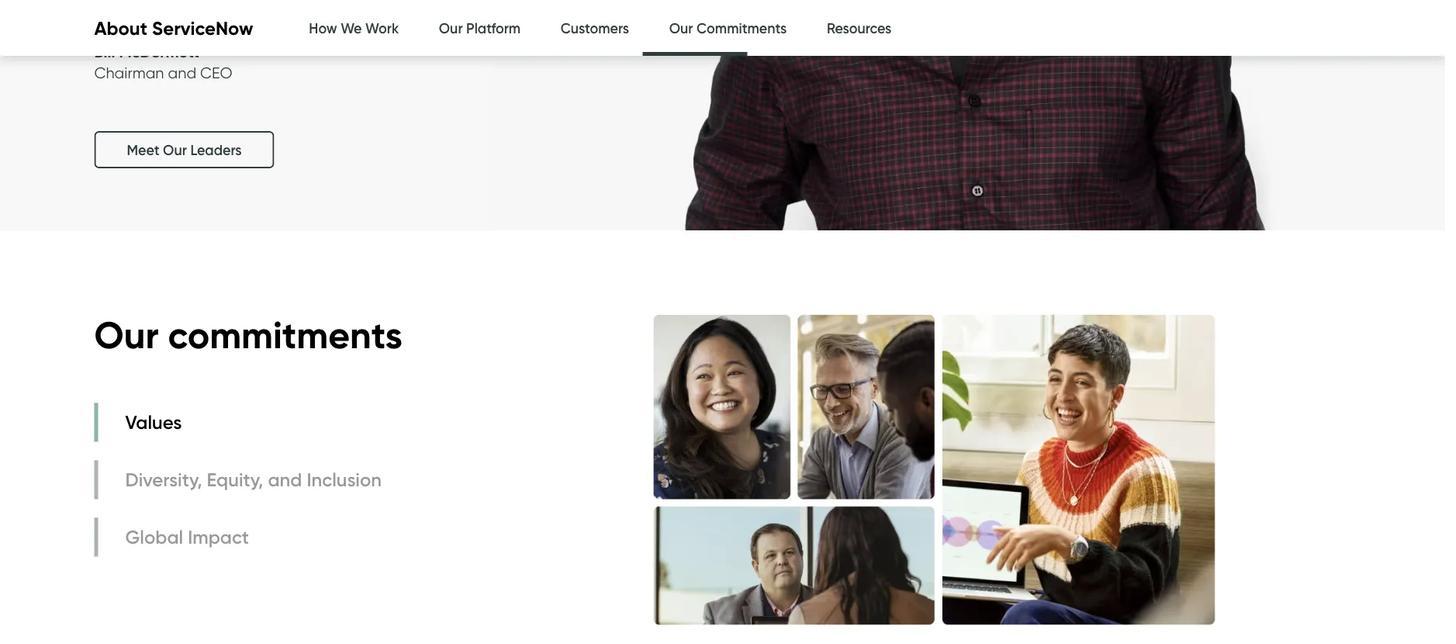 Task type: describe. For each thing, give the bounding box(es) containing it.
bill mcdermott chairman and ceo
[[94, 42, 233, 82]]

customers
[[561, 20, 629, 37]]

diversity,
[[125, 469, 202, 492]]

we
[[341, 20, 362, 37]]

diversity, equity, and inclusion link
[[94, 461, 386, 500]]

our values image
[[647, 293, 1223, 636]]

chairman
[[94, 64, 164, 82]]

how we work link
[[309, 0, 399, 57]]

global impact link
[[94, 518, 386, 557]]

values
[[125, 411, 182, 434]]

about servicenow
[[94, 16, 253, 39]]

commitments
[[697, 20, 787, 37]]

how
[[309, 20, 337, 37]]

our platform link
[[439, 0, 521, 57]]

platform
[[466, 20, 521, 37]]

meet
[[127, 142, 160, 159]]

global impact
[[125, 526, 249, 549]]

resources
[[827, 20, 892, 37]]

leaders
[[190, 142, 242, 159]]

our for commitments
[[94, 312, 159, 359]]

inclusion
[[307, 469, 382, 492]]

equity,
[[207, 469, 263, 492]]

values link
[[94, 404, 386, 442]]

global
[[125, 526, 183, 549]]

how we work
[[309, 20, 399, 37]]

our commitments link
[[669, 0, 787, 61]]

work
[[366, 20, 399, 37]]



Task type: vqa. For each thing, say whether or not it's contained in the screenshot.
'HOW'
yes



Task type: locate. For each thing, give the bounding box(es) containing it.
our commitments
[[94, 312, 403, 359]]

ceo
[[200, 64, 233, 82]]

1 vertical spatial and
[[268, 469, 302, 492]]

our for commitments
[[669, 20, 693, 37]]

0 horizontal spatial and
[[168, 64, 196, 82]]

diversity, equity, and inclusion
[[125, 469, 382, 492]]

customers link
[[561, 0, 629, 57]]

our for platform
[[439, 20, 463, 37]]

meet our leaders
[[127, 142, 242, 159]]

our platform
[[439, 20, 521, 37]]

and down mcdermott
[[168, 64, 196, 82]]

our commitments
[[669, 20, 787, 37]]

and
[[168, 64, 196, 82], [268, 469, 302, 492]]

0 vertical spatial and
[[168, 64, 196, 82]]

resources link
[[827, 0, 892, 57]]

mcdermott
[[119, 42, 199, 62]]

impact
[[188, 526, 249, 549]]

and inside the bill mcdermott chairman and ceo
[[168, 64, 196, 82]]

and right equity,
[[268, 469, 302, 492]]

meet our leaders link
[[94, 132, 274, 169]]

our
[[439, 20, 463, 37], [669, 20, 693, 37], [163, 142, 187, 159], [94, 312, 159, 359]]

commitments
[[168, 312, 403, 359]]

1 horizontal spatial and
[[268, 469, 302, 492]]

servicenow
[[152, 16, 253, 39]]

bill
[[94, 42, 115, 62]]

about
[[94, 16, 147, 39]]



